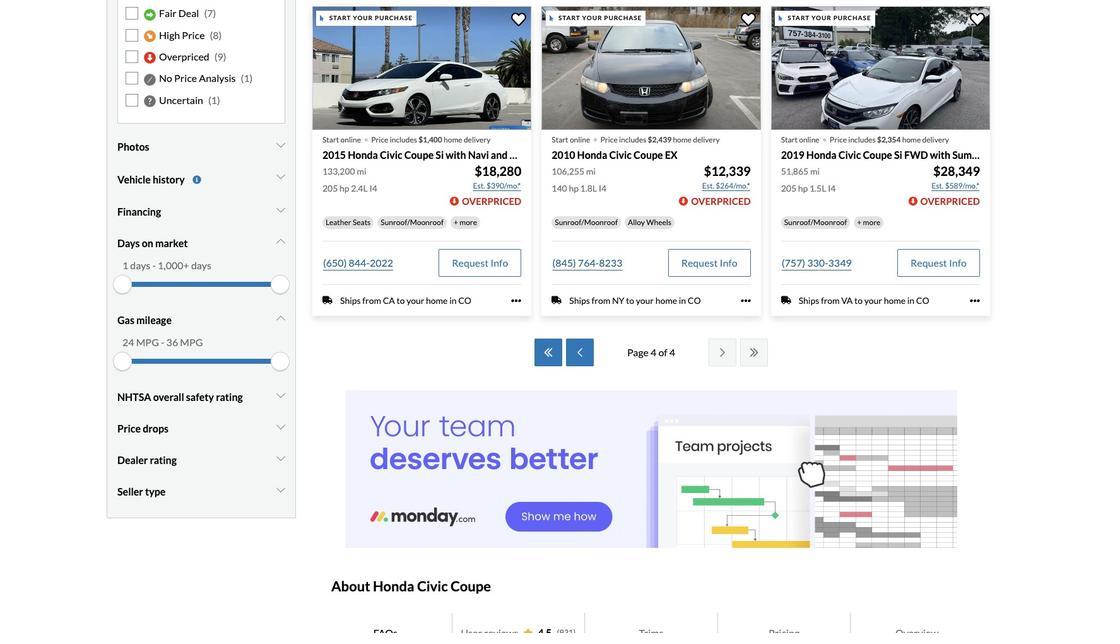 Task type: describe. For each thing, give the bounding box(es) containing it.
about
[[331, 578, 370, 595]]

mi for $18,280
[[357, 166, 366, 177]]

start online · price includes $1,400 home delivery 2015 honda civic coupe si with navi and summer tires
[[323, 127, 572, 161]]

request info button for $12,339
[[668, 249, 751, 277]]

ships for $18,280
[[340, 295, 361, 306]]

133,200
[[323, 166, 355, 177]]

leather
[[326, 218, 351, 227]]

navi
[[468, 149, 489, 161]]

days on market button
[[117, 228, 285, 259]]

chevron down image for gas mileage
[[276, 314, 285, 324]]

hp for $12,339
[[569, 183, 579, 194]]

info for $18,280
[[491, 257, 508, 269]]

2 mpg from the left
[[180, 336, 203, 348]]

chevron double right image
[[748, 348, 761, 358]]

$12,339 est. $264/mo.*
[[702, 163, 751, 191]]

home right ny
[[656, 295, 677, 306]]

info for $12,339
[[720, 257, 738, 269]]

price drops
[[117, 423, 169, 435]]

black 2010 honda civic coupe ex coupe front-wheel drive 5-speed automatic image
[[542, 7, 761, 130]]

truck image for $12,339
[[552, 296, 562, 306]]

(650) 844-2022
[[323, 257, 393, 269]]

includes for $28,349
[[849, 135, 876, 144]]

140
[[552, 183, 567, 194]]

764-
[[578, 257, 599, 269]]

purchase for $12,339
[[604, 14, 642, 22]]

alloy wheels
[[628, 218, 672, 227]]

seats
[[353, 218, 371, 227]]

4 tab from the left
[[851, 614, 983, 634]]

51,865
[[781, 166, 809, 177]]

gas mileage
[[117, 314, 172, 326]]

3 tab from the left
[[718, 614, 851, 634]]

$2,354
[[877, 135, 901, 144]]

market
[[155, 237, 188, 249]]

purchase for $28,349
[[834, 14, 871, 22]]

106,255 mi 140 hp 1.8l i4
[[552, 166, 607, 194]]

overpriced for $18,280
[[462, 196, 522, 207]]

24 mpg - 36 mpg
[[122, 336, 203, 348]]

3349
[[829, 257, 852, 269]]

0 horizontal spatial (1)
[[208, 94, 220, 106]]

844-
[[349, 257, 370, 269]]

(7)
[[204, 7, 216, 19]]

safety
[[186, 391, 214, 403]]

seller type
[[117, 486, 166, 498]]

price inside start online · price includes $2,439 home delivery 2010 honda civic coupe ex
[[601, 135, 618, 144]]

est. $264/mo.* button
[[702, 180, 751, 193]]

8233
[[599, 257, 623, 269]]

and
[[491, 149, 508, 161]]

mi for $28,349
[[810, 166, 820, 177]]

request info button for $18,280
[[439, 249, 522, 277]]

honda for $12,339
[[577, 149, 607, 161]]

in for $12,339
[[679, 295, 686, 306]]

$28,349
[[934, 163, 980, 179]]

0 vertical spatial rating
[[216, 391, 243, 403]]

205 for $28,349
[[781, 183, 797, 194]]

chevron double left image
[[542, 348, 555, 358]]

dealer rating button
[[117, 445, 285, 476]]

no
[[159, 72, 172, 84]]

(757) 330-3349
[[782, 257, 852, 269]]

ships for $28,349
[[799, 295, 820, 306]]

si for $18,280
[[436, 149, 444, 161]]

leather seats
[[326, 218, 371, 227]]

photos button
[[117, 132, 285, 163]]

days
[[117, 237, 140, 249]]

honda for $28,349
[[807, 149, 837, 161]]

summer inside start online · price includes $1,400 home delivery 2015 honda civic coupe si with navi and summer tires
[[510, 149, 547, 161]]

overpriced for $28,349
[[921, 196, 980, 207]]

price inside start online · price includes $1,400 home delivery 2015 honda civic coupe si with navi and summer tires
[[371, 135, 388, 144]]

$390/mo.*
[[487, 181, 521, 191]]

2 more from the left
[[863, 218, 881, 227]]

330-
[[807, 257, 829, 269]]

price drops button
[[117, 413, 285, 445]]

to for $28,349
[[855, 295, 863, 306]]

request info for $28,349
[[911, 257, 967, 269]]

1 + from the left
[[454, 218, 458, 227]]

fwd
[[905, 149, 928, 161]]

summer inside 'start online · price includes $2,354 home delivery 2019 honda civic coupe si fwd with summer tires'
[[953, 149, 990, 161]]

hp for $28,349
[[798, 183, 808, 194]]

$264/mo.*
[[716, 181, 750, 191]]

hp for $18,280
[[340, 183, 349, 194]]

truck image
[[781, 296, 791, 306]]

1.5l
[[810, 183, 827, 194]]

online for $18,280
[[341, 135, 361, 144]]

of
[[659, 346, 668, 358]]

in for $28,349
[[908, 295, 915, 306]]

about honda civic coupe
[[331, 578, 491, 595]]

overall
[[153, 391, 184, 403]]

(757) 330-3349 button
[[781, 249, 853, 277]]

gas
[[117, 314, 134, 326]]

2.4l
[[351, 183, 368, 194]]

page 4 of 4
[[627, 346, 675, 358]]

start inside start online · price includes $2,439 home delivery 2010 honda civic coupe ex
[[552, 135, 568, 144]]

seller type button
[[117, 476, 285, 508]]

est. $589/mo.* button
[[931, 180, 980, 193]]

request info for $12,339
[[682, 257, 738, 269]]

(845)
[[553, 257, 576, 269]]

days on market
[[117, 237, 188, 249]]

si for $28,349
[[894, 149, 903, 161]]

chevron down image for dealer rating
[[276, 454, 285, 464]]

ex
[[665, 149, 678, 161]]

2 days from the left
[[191, 259, 211, 271]]

vehicle
[[117, 173, 151, 185]]

analysis
[[199, 72, 236, 84]]

(650)
[[323, 257, 347, 269]]

1 sunroof/moonroof from the left
[[381, 218, 444, 227]]

0 vertical spatial (1)
[[241, 72, 253, 84]]

home inside 'start online · price includes $2,354 home delivery 2019 honda civic coupe si fwd with summer tires'
[[902, 135, 921, 144]]

uncertain (1)
[[159, 94, 220, 106]]

1 vertical spatial rating
[[150, 454, 177, 466]]

drops
[[143, 423, 169, 435]]

1
[[122, 259, 128, 271]]

online for $28,349
[[799, 135, 820, 144]]

ellipsis h image for $18,280
[[512, 296, 522, 306]]

- for days
[[152, 259, 156, 271]]

start online · price includes $2,439 home delivery 2010 honda civic coupe ex
[[552, 127, 720, 161]]

co for $18,280
[[458, 295, 472, 306]]

overpriced (9)
[[159, 50, 226, 62]]

2 + more from the left
[[857, 218, 881, 227]]

uncertain
[[159, 94, 203, 106]]

1 tab from the left
[[319, 614, 452, 634]]

1 + more from the left
[[454, 218, 477, 227]]

est. $390/mo.* button
[[472, 180, 522, 193]]

nhtsa
[[117, 391, 151, 403]]

$18,280 est. $390/mo.*
[[473, 163, 522, 191]]

history
[[153, 173, 185, 185]]

$12,339
[[704, 163, 751, 179]]

with inside 'start online · price includes $2,354 home delivery 2019 honda civic coupe si fwd with summer tires'
[[930, 149, 951, 161]]

· for $12,339
[[593, 127, 598, 149]]

chevron down image for photos
[[276, 140, 285, 150]]

(845) 764-8233 button
[[552, 249, 623, 277]]

co for $12,339
[[688, 295, 701, 306]]

chevron down image for days on market
[[276, 237, 285, 247]]

mi for $12,339
[[586, 166, 596, 177]]

on
[[142, 237, 153, 249]]

24
[[122, 336, 134, 348]]

delivery for $12,339
[[693, 135, 720, 144]]

dealer rating
[[117, 454, 177, 466]]

(8)
[[210, 29, 222, 41]]

from for $18,280
[[363, 295, 381, 306]]

2 4 from the left
[[670, 346, 675, 358]]

36
[[166, 336, 178, 348]]

ellipsis h image for $28,349
[[970, 296, 980, 306]]

2019
[[781, 149, 805, 161]]

i4 for $28,349
[[828, 183, 836, 194]]

ellipsis h image
[[741, 296, 751, 306]]

delivery for $28,349
[[923, 135, 949, 144]]

mouse pointer image for $18,280
[[320, 15, 324, 21]]

chevron down image for financing
[[276, 205, 285, 215]]

chevron down image for nhtsa overall safety rating
[[276, 391, 285, 401]]

1 days - 1,000+ days
[[122, 259, 211, 271]]

· for $28,349
[[822, 127, 827, 149]]

deal
[[179, 7, 199, 19]]



Task type: locate. For each thing, give the bounding box(es) containing it.
truck image for $18,280
[[323, 296, 333, 306]]

est. inside $28,349 est. $589/mo.*
[[932, 181, 944, 191]]

days right 1,000+
[[191, 259, 211, 271]]

coupe inside start online · price includes $2,439 home delivery 2010 honda civic coupe ex
[[634, 149, 663, 161]]

1 days from the left
[[130, 259, 150, 271]]

0 vertical spatial chevron down image
[[276, 140, 285, 150]]

0 horizontal spatial -
[[152, 259, 156, 271]]

2 start your purchase from the left
[[559, 14, 642, 22]]

1 includes from the left
[[390, 135, 417, 144]]

·
[[364, 127, 369, 149], [593, 127, 598, 149], [822, 127, 827, 149]]

3 delivery from the left
[[923, 135, 949, 144]]

start your purchase for $28,349
[[788, 14, 871, 22]]

1 tires from the left
[[549, 149, 572, 161]]

financing
[[117, 206, 161, 218]]

+ more
[[454, 218, 477, 227], [857, 218, 881, 227]]

2 horizontal spatial i4
[[828, 183, 836, 194]]

chevron down image inside financing dropdown button
[[276, 205, 285, 215]]

205 down 51,865
[[781, 183, 797, 194]]

mi inside 106,255 mi 140 hp 1.8l i4
[[586, 166, 596, 177]]

ships from va to your home in co
[[799, 295, 930, 306]]

$2,439
[[648, 135, 672, 144]]

51,865 mi 205 hp 1.5l i4
[[781, 166, 836, 194]]

overpriced
[[159, 50, 209, 62]]

hp right 140
[[569, 183, 579, 194]]

3 includes from the left
[[849, 135, 876, 144]]

honda inside 'start online · price includes $2,354 home delivery 2019 honda civic coupe si fwd with summer tires'
[[807, 149, 837, 161]]

i4 right '1.5l'
[[828, 183, 836, 194]]

mileage
[[136, 314, 172, 326]]

0 vertical spatial -
[[152, 259, 156, 271]]

overpriced down est. $390/mo.* button on the top of the page
[[462, 196, 522, 207]]

civic inside start online · price includes $1,400 home delivery 2015 honda civic coupe si with navi and summer tires
[[380, 149, 403, 161]]

i4
[[370, 183, 377, 194], [599, 183, 607, 194], [828, 183, 836, 194]]

1 online from the left
[[341, 135, 361, 144]]

mi inside 51,865 mi 205 hp 1.5l i4
[[810, 166, 820, 177]]

tires inside 'start online · price includes $2,354 home delivery 2019 honda civic coupe si fwd with summer tires'
[[992, 149, 1015, 161]]

1 horizontal spatial from
[[592, 295, 611, 306]]

2 horizontal spatial start your purchase
[[788, 14, 871, 22]]

online inside start online · price includes $2,439 home delivery 2010 honda civic coupe ex
[[570, 135, 590, 144]]

i4 inside 51,865 mi 205 hp 1.5l i4
[[828, 183, 836, 194]]

2 horizontal spatial delivery
[[923, 135, 949, 144]]

tab list
[[319, 613, 984, 634]]

1 4 from the left
[[651, 346, 657, 358]]

request info
[[452, 257, 508, 269], [682, 257, 738, 269], [911, 257, 967, 269]]

i4 right "1.8l"
[[599, 183, 607, 194]]

1 horizontal spatial days
[[191, 259, 211, 271]]

online for $12,339
[[570, 135, 590, 144]]

1 horizontal spatial co
[[688, 295, 701, 306]]

rating
[[216, 391, 243, 403], [150, 454, 177, 466]]

seller
[[117, 486, 143, 498]]

1 chevron down image from the top
[[276, 140, 285, 150]]

4 left of
[[651, 346, 657, 358]]

1 info from the left
[[491, 257, 508, 269]]

2 purchase from the left
[[604, 14, 642, 22]]

0 horizontal spatial hp
[[340, 183, 349, 194]]

online
[[341, 135, 361, 144], [570, 135, 590, 144], [799, 135, 820, 144]]

est. down "$18,280"
[[473, 181, 485, 191]]

to right ny
[[626, 295, 634, 306]]

2 ships from the left
[[570, 295, 590, 306]]

1 purchase from the left
[[375, 14, 413, 22]]

205 inside 51,865 mi 205 hp 1.5l i4
[[781, 183, 797, 194]]

0 horizontal spatial from
[[363, 295, 381, 306]]

1 horizontal spatial + more
[[857, 218, 881, 227]]

0 horizontal spatial 4
[[651, 346, 657, 358]]

2 horizontal spatial sunroof/moonroof
[[784, 218, 847, 227]]

includes left $2,439
[[619, 135, 647, 144]]

1 horizontal spatial hp
[[569, 183, 579, 194]]

vehicle history button
[[117, 163, 285, 196]]

your
[[353, 14, 373, 22], [582, 14, 602, 22], [812, 14, 832, 22], [407, 295, 424, 306], [636, 295, 654, 306], [865, 295, 882, 306]]

1 horizontal spatial request
[[682, 257, 718, 269]]

hp inside 51,865 mi 205 hp 1.5l i4
[[798, 183, 808, 194]]

1 horizontal spatial info
[[720, 257, 738, 269]]

2 horizontal spatial from
[[821, 295, 840, 306]]

est. inside $12,339 est. $264/mo.*
[[702, 181, 715, 191]]

0 horizontal spatial in
[[450, 295, 457, 306]]

0 horizontal spatial overpriced
[[462, 196, 522, 207]]

1 · from the left
[[364, 127, 369, 149]]

2 horizontal spatial overpriced
[[921, 196, 980, 207]]

rating right safety
[[216, 391, 243, 403]]

2 205 from the left
[[781, 183, 797, 194]]

1 hp from the left
[[340, 183, 349, 194]]

3 in from the left
[[908, 295, 915, 306]]

2 mouse pointer image from the left
[[550, 15, 554, 21]]

tab
[[319, 614, 452, 634], [585, 614, 718, 634], [718, 614, 851, 634], [851, 614, 983, 634]]

honda up 106,255 mi 140 hp 1.8l i4
[[577, 149, 607, 161]]

4 chevron down image from the top
[[276, 314, 285, 324]]

est. down $28,349
[[932, 181, 944, 191]]

request for $12,339
[[682, 257, 718, 269]]

3 mouse pointer image from the left
[[779, 15, 783, 21]]

chevron down image inside price drops dropdown button
[[276, 422, 285, 432]]

1 horizontal spatial sunroof/moonroof
[[555, 218, 618, 227]]

106,255
[[552, 166, 585, 177]]

coupe inside 'start online · price includes $2,354 home delivery 2019 honda civic coupe si fwd with summer tires'
[[863, 149, 893, 161]]

delivery up $12,339
[[693, 135, 720, 144]]

1 request from the left
[[452, 257, 489, 269]]

i4 for $12,339
[[599, 183, 607, 194]]

1 horizontal spatial online
[[570, 135, 590, 144]]

1 205 from the left
[[323, 183, 338, 194]]

mouse pointer image
[[320, 15, 324, 21], [550, 15, 554, 21], [779, 15, 783, 21]]

ships right truck icon
[[799, 295, 820, 306]]

2 from from the left
[[592, 295, 611, 306]]

co for $28,349
[[916, 295, 930, 306]]

includes left $1,400
[[390, 135, 417, 144]]

1 horizontal spatial mouse pointer image
[[550, 15, 554, 21]]

request info button
[[439, 249, 522, 277], [668, 249, 751, 277], [898, 249, 980, 277]]

nhtsa overall safety rating
[[117, 391, 243, 403]]

2 hp from the left
[[569, 183, 579, 194]]

ships down (845) 764-8233 button
[[570, 295, 590, 306]]

0 horizontal spatial 205
[[323, 183, 338, 194]]

0 horizontal spatial + more
[[454, 218, 477, 227]]

honda
[[348, 149, 378, 161], [577, 149, 607, 161], [807, 149, 837, 161], [373, 578, 414, 595]]

2 with from the left
[[930, 149, 951, 161]]

chevron down image inside "photos" dropdown button
[[276, 140, 285, 150]]

· right 2019
[[822, 127, 827, 149]]

1 vertical spatial -
[[161, 336, 164, 348]]

home up ex
[[673, 135, 692, 144]]

2 request info button from the left
[[668, 249, 751, 277]]

va
[[842, 295, 853, 306]]

rating right dealer on the bottom left of page
[[150, 454, 177, 466]]

to for $18,280
[[397, 295, 405, 306]]

no price analysis (1)
[[159, 72, 253, 84]]

si down $2,354
[[894, 149, 903, 161]]

vehicle history
[[117, 173, 185, 185]]

1 chevron down image from the top
[[276, 172, 285, 182]]

sunroof/moonroof
[[381, 218, 444, 227], [555, 218, 618, 227], [784, 218, 847, 227]]

1 in from the left
[[450, 295, 457, 306]]

delivery inside 'start online · price includes $2,354 home delivery 2019 honda civic coupe si fwd with summer tires'
[[923, 135, 949, 144]]

· inside 'start online · price includes $2,354 home delivery 2019 honda civic coupe si fwd with summer tires'
[[822, 127, 827, 149]]

2 horizontal spatial request
[[911, 257, 947, 269]]

1 horizontal spatial ellipsis h image
[[970, 296, 980, 306]]

honda inside start online · price includes $1,400 home delivery 2015 honda civic coupe si with navi and summer tires
[[348, 149, 378, 161]]

from for $28,349
[[821, 295, 840, 306]]

price inside 'start online · price includes $2,354 home delivery 2019 honda civic coupe si fwd with summer tires'
[[830, 135, 847, 144]]

mi inside 133,200 mi 205 hp 2.4l i4
[[357, 166, 366, 177]]

3 request info from the left
[[911, 257, 967, 269]]

1 horizontal spatial in
[[679, 295, 686, 306]]

0 horizontal spatial info
[[491, 257, 508, 269]]

1 to from the left
[[397, 295, 405, 306]]

about honda civic coupe element
[[306, 553, 997, 634]]

includes for $12,339
[[619, 135, 647, 144]]

2 horizontal spatial in
[[908, 295, 915, 306]]

1 horizontal spatial si
[[894, 149, 903, 161]]

with inside start online · price includes $1,400 home delivery 2015 honda civic coupe si with navi and summer tires
[[446, 149, 466, 161]]

· inside start online · price includes $1,400 home delivery 2015 honda civic coupe si with navi and summer tires
[[364, 127, 369, 149]]

overpriced down est. $589/mo.* button
[[921, 196, 980, 207]]

- left 1,000+
[[152, 259, 156, 271]]

request info button for $28,349
[[898, 249, 980, 277]]

purchase
[[375, 14, 413, 22], [604, 14, 642, 22], [834, 14, 871, 22]]

request
[[452, 257, 489, 269], [682, 257, 718, 269], [911, 257, 947, 269]]

1 summer from the left
[[510, 149, 547, 161]]

3 est. from the left
[[932, 181, 944, 191]]

2 si from the left
[[894, 149, 903, 161]]

mi up "1.8l"
[[586, 166, 596, 177]]

2 chevron down image from the top
[[276, 485, 285, 495]]

2 ellipsis h image from the left
[[970, 296, 980, 306]]

0 horizontal spatial truck image
[[323, 296, 333, 306]]

2 horizontal spatial purchase
[[834, 14, 871, 22]]

nhtsa overall safety rating button
[[117, 382, 285, 413]]

advertisement element
[[345, 390, 958, 548]]

0 horizontal spatial mouse pointer image
[[320, 15, 324, 21]]

2 truck image from the left
[[552, 296, 562, 306]]

si down $1,400
[[436, 149, 444, 161]]

chevron right image
[[717, 348, 729, 358]]

purchase for $18,280
[[375, 14, 413, 22]]

2 · from the left
[[593, 127, 598, 149]]

truck image down (650)
[[323, 296, 333, 306]]

205 inside 133,200 mi 205 hp 2.4l i4
[[323, 183, 338, 194]]

1 est. from the left
[[473, 181, 485, 191]]

with up $28,349
[[930, 149, 951, 161]]

$28,349 est. $589/mo.*
[[932, 163, 980, 191]]

2 + from the left
[[857, 218, 862, 227]]

price inside dropdown button
[[117, 423, 141, 435]]

chevron down image
[[276, 140, 285, 150], [276, 485, 285, 495]]

to for $12,339
[[626, 295, 634, 306]]

2 horizontal spatial info
[[949, 257, 967, 269]]

request for $28,349
[[911, 257, 947, 269]]

1 horizontal spatial i4
[[599, 183, 607, 194]]

1 horizontal spatial est.
[[702, 181, 715, 191]]

coupe for $12,339
[[634, 149, 663, 161]]

coupe inside start online · price includes $1,400 home delivery 2015 honda civic coupe si with navi and summer tires
[[404, 149, 434, 161]]

0 horizontal spatial summer
[[510, 149, 547, 161]]

price up 51,865 mi 205 hp 1.5l i4
[[830, 135, 847, 144]]

0 horizontal spatial rating
[[150, 454, 177, 466]]

home inside start online · price includes $1,400 home delivery 2015 honda civic coupe si with navi and summer tires
[[444, 135, 462, 144]]

1 vertical spatial chevron down image
[[276, 485, 285, 495]]

i4 right 2.4l
[[370, 183, 377, 194]]

2 includes from the left
[[619, 135, 647, 144]]

includes inside start online · price includes $1,400 home delivery 2015 honda civic coupe si with navi and summer tires
[[390, 135, 417, 144]]

6 chevron down image from the top
[[276, 422, 285, 432]]

chevron down image for price drops
[[276, 422, 285, 432]]

price left drops
[[117, 423, 141, 435]]

i4 inside 106,255 mi 140 hp 1.8l i4
[[599, 183, 607, 194]]

includes for $18,280
[[390, 135, 417, 144]]

mouse pointer image for $12,339
[[550, 15, 554, 21]]

sunroof/moonroof down '1.5l'
[[784, 218, 847, 227]]

delivery inside start online · price includes $1,400 home delivery 2015 honda civic coupe si with navi and summer tires
[[464, 135, 491, 144]]

4 right of
[[670, 346, 675, 358]]

summer
[[510, 149, 547, 161], [953, 149, 990, 161]]

3 purchase from the left
[[834, 14, 871, 22]]

ships from ny to your home in co
[[570, 295, 701, 306]]

205 for $18,280
[[323, 183, 338, 194]]

1,000+
[[158, 259, 189, 271]]

2 est. from the left
[[702, 181, 715, 191]]

sunroof/moonroof right seats
[[381, 218, 444, 227]]

1 horizontal spatial with
[[930, 149, 951, 161]]

honda for $18,280
[[348, 149, 378, 161]]

2 horizontal spatial online
[[799, 135, 820, 144]]

3 co from the left
[[916, 295, 930, 306]]

ellipsis h image
[[512, 296, 522, 306], [970, 296, 980, 306]]

overpriced for $12,339
[[691, 196, 751, 207]]

dealer
[[117, 454, 148, 466]]

info for $28,349
[[949, 257, 967, 269]]

3 hp from the left
[[798, 183, 808, 194]]

1 overpriced from the left
[[462, 196, 522, 207]]

1 vertical spatial (1)
[[208, 94, 220, 106]]

request for $18,280
[[452, 257, 489, 269]]

1 horizontal spatial to
[[626, 295, 634, 306]]

2 horizontal spatial est.
[[932, 181, 944, 191]]

1 horizontal spatial truck image
[[552, 296, 562, 306]]

coupe for $28,349
[[863, 149, 893, 161]]

1.8l
[[580, 183, 597, 194]]

0 horizontal spatial ships
[[340, 295, 361, 306]]

1 from from the left
[[363, 295, 381, 306]]

star image
[[524, 629, 534, 634]]

includes
[[390, 135, 417, 144], [619, 135, 647, 144], [849, 135, 876, 144]]

0 horizontal spatial delivery
[[464, 135, 491, 144]]

1 horizontal spatial ·
[[593, 127, 598, 149]]

price up 133,200 mi 205 hp 2.4l i4
[[371, 135, 388, 144]]

chevron down image inside days on market dropdown button
[[276, 237, 285, 247]]

(650) 844-2022 button
[[323, 249, 394, 277]]

0 horizontal spatial includes
[[390, 135, 417, 144]]

0 horizontal spatial mi
[[357, 166, 366, 177]]

type
[[145, 486, 166, 498]]

high
[[159, 29, 180, 41]]

1 horizontal spatial delivery
[[693, 135, 720, 144]]

est. for $18,280
[[473, 181, 485, 191]]

0 horizontal spatial ellipsis h image
[[512, 296, 522, 306]]

1 mi from the left
[[357, 166, 366, 177]]

chevron left image
[[574, 348, 586, 358]]

1 mouse pointer image from the left
[[320, 15, 324, 21]]

1 request info from the left
[[452, 257, 508, 269]]

price up overpriced (9)
[[182, 29, 205, 41]]

1 co from the left
[[458, 295, 472, 306]]

home right the ca
[[426, 295, 448, 306]]

1 ships from the left
[[340, 295, 361, 306]]

mpg right 24
[[136, 336, 159, 348]]

3 · from the left
[[822, 127, 827, 149]]

(1) down analysis
[[208, 94, 220, 106]]

more
[[460, 218, 477, 227], [863, 218, 881, 227]]

2 to from the left
[[626, 295, 634, 306]]

hp inside 106,255 mi 140 hp 1.8l i4
[[569, 183, 579, 194]]

honda inside start online · price includes $2,439 home delivery 2010 honda civic coupe ex
[[577, 149, 607, 161]]

delivery
[[464, 135, 491, 144], [693, 135, 720, 144], [923, 135, 949, 144]]

civic inside start online · price includes $2,439 home delivery 2010 honda civic coupe ex
[[609, 149, 632, 161]]

includes inside 'start online · price includes $2,354 home delivery 2019 honda civic coupe si fwd with summer tires'
[[849, 135, 876, 144]]

start your purchase for $12,339
[[559, 14, 642, 22]]

from left va
[[821, 295, 840, 306]]

mpg right 36
[[180, 336, 203, 348]]

0 horizontal spatial request info
[[452, 257, 508, 269]]

2 horizontal spatial request info
[[911, 257, 967, 269]]

0 horizontal spatial est.
[[473, 181, 485, 191]]

white 2015 honda civic coupe si with navi and summer tires coupe front-wheel drive 6-speed manual image
[[312, 7, 532, 130]]

· right 2015
[[364, 127, 369, 149]]

2 i4 from the left
[[599, 183, 607, 194]]

mi up 2.4l
[[357, 166, 366, 177]]

2 online from the left
[[570, 135, 590, 144]]

request info for $18,280
[[452, 257, 508, 269]]

1 i4 from the left
[[370, 183, 377, 194]]

3 overpriced from the left
[[921, 196, 980, 207]]

sunroof/moonroof for $28,349
[[784, 218, 847, 227]]

ny
[[612, 295, 625, 306]]

days
[[130, 259, 150, 271], [191, 259, 211, 271]]

2 horizontal spatial mouse pointer image
[[779, 15, 783, 21]]

1 horizontal spatial summer
[[953, 149, 990, 161]]

2 horizontal spatial includes
[[849, 135, 876, 144]]

ships for $12,339
[[570, 295, 590, 306]]

· right 2010 on the right of page
[[593, 127, 598, 149]]

2 request info from the left
[[682, 257, 738, 269]]

online inside start online · price includes $1,400 home delivery 2015 honda civic coupe si with navi and summer tires
[[341, 135, 361, 144]]

info
[[491, 257, 508, 269], [720, 257, 738, 269], [949, 257, 967, 269]]

1 mpg from the left
[[136, 336, 159, 348]]

2 horizontal spatial ·
[[822, 127, 827, 149]]

$18,280
[[475, 163, 522, 179]]

3 info from the left
[[949, 257, 967, 269]]

from left the ca
[[363, 295, 381, 306]]

to right va
[[855, 295, 863, 306]]

ca
[[383, 295, 395, 306]]

2 horizontal spatial co
[[916, 295, 930, 306]]

2 summer from the left
[[953, 149, 990, 161]]

summer up $28,349
[[953, 149, 990, 161]]

mi
[[357, 166, 366, 177], [586, 166, 596, 177], [810, 166, 820, 177]]

1 horizontal spatial more
[[863, 218, 881, 227]]

est. for $28,349
[[932, 181, 944, 191]]

4
[[651, 346, 657, 358], [670, 346, 675, 358]]

sunroof/moonroof for $12,339
[[555, 218, 618, 227]]

financing button
[[117, 196, 285, 228]]

est. for $12,339
[[702, 181, 715, 191]]

chevron down image
[[276, 172, 285, 182], [276, 205, 285, 215], [276, 237, 285, 247], [276, 314, 285, 324], [276, 391, 285, 401], [276, 422, 285, 432], [276, 454, 285, 464]]

view more image
[[192, 175, 201, 184]]

to
[[397, 295, 405, 306], [626, 295, 634, 306], [855, 295, 863, 306]]

2022
[[370, 257, 393, 269]]

1 with from the left
[[446, 149, 466, 161]]

1 si from the left
[[436, 149, 444, 161]]

chevron down image inside gas mileage dropdown button
[[276, 314, 285, 324]]

start inside 'start online · price includes $2,354 home delivery 2019 honda civic coupe si fwd with summer tires'
[[781, 135, 798, 144]]

chevron down image inside nhtsa overall safety rating dropdown button
[[276, 391, 285, 401]]

includes left $2,354
[[849, 135, 876, 144]]

in for $18,280
[[450, 295, 457, 306]]

white 2019 honda civic coupe si fwd with summer tires coupe front-wheel drive 6-speed manual image
[[771, 7, 990, 130]]

honda up 51,865 mi 205 hp 1.5l i4
[[807, 149, 837, 161]]

mi up '1.5l'
[[810, 166, 820, 177]]

205 down 133,200
[[323, 183, 338, 194]]

wheels
[[647, 218, 672, 227]]

tab list inside about honda civic coupe element
[[319, 613, 984, 634]]

1 horizontal spatial mi
[[586, 166, 596, 177]]

0 horizontal spatial request info button
[[439, 249, 522, 277]]

start inside start online · price includes $1,400 home delivery 2015 honda civic coupe si with navi and summer tires
[[323, 135, 339, 144]]

3 chevron down image from the top
[[276, 237, 285, 247]]

1 horizontal spatial rating
[[216, 391, 243, 403]]

with left navi
[[446, 149, 466, 161]]

from
[[363, 295, 381, 306], [592, 295, 611, 306], [821, 295, 840, 306]]

2 chevron down image from the top
[[276, 205, 285, 215]]

hp
[[340, 183, 349, 194], [569, 183, 579, 194], [798, 183, 808, 194]]

0 horizontal spatial request
[[452, 257, 489, 269]]

2 info from the left
[[720, 257, 738, 269]]

in
[[450, 295, 457, 306], [679, 295, 686, 306], [908, 295, 915, 306]]

delivery for $18,280
[[464, 135, 491, 144]]

home inside start online · price includes $2,439 home delivery 2010 honda civic coupe ex
[[673, 135, 692, 144]]

$589/mo.*
[[945, 181, 980, 191]]

1 horizontal spatial start your purchase
[[559, 14, 642, 22]]

1 horizontal spatial overpriced
[[691, 196, 751, 207]]

home right $1,400
[[444, 135, 462, 144]]

- for mpg
[[161, 336, 164, 348]]

high price (8)
[[159, 29, 222, 41]]

(1)
[[241, 72, 253, 84], [208, 94, 220, 106]]

3 i4 from the left
[[828, 183, 836, 194]]

hp left 2.4l
[[340, 183, 349, 194]]

summer right and
[[510, 149, 547, 161]]

1 horizontal spatial includes
[[619, 135, 647, 144]]

online up 2019
[[799, 135, 820, 144]]

1 truck image from the left
[[323, 296, 333, 306]]

0 horizontal spatial i4
[[370, 183, 377, 194]]

start online · price includes $2,354 home delivery 2019 honda civic coupe si fwd with summer tires
[[781, 127, 1015, 161]]

0 horizontal spatial mpg
[[136, 336, 159, 348]]

price up 106,255 mi 140 hp 1.8l i4
[[601, 135, 618, 144]]

1 ellipsis h image from the left
[[512, 296, 522, 306]]

to right the ca
[[397, 295, 405, 306]]

gas mileage button
[[117, 305, 285, 336]]

delivery up navi
[[464, 135, 491, 144]]

1 horizontal spatial request info
[[682, 257, 738, 269]]

est. down $12,339
[[702, 181, 715, 191]]

1 request info button from the left
[[439, 249, 522, 277]]

delivery up fwd
[[923, 135, 949, 144]]

1 horizontal spatial 4
[[670, 346, 675, 358]]

1 horizontal spatial request info button
[[668, 249, 751, 277]]

3 sunroof/moonroof from the left
[[784, 218, 847, 227]]

price right no
[[174, 72, 197, 84]]

0 horizontal spatial si
[[436, 149, 444, 161]]

3 ships from the left
[[799, 295, 820, 306]]

online inside 'start online · price includes $2,354 home delivery 2019 honda civic coupe si fwd with summer tires'
[[799, 135, 820, 144]]

3 online from the left
[[799, 135, 820, 144]]

truck image
[[323, 296, 333, 306], [552, 296, 562, 306]]

honda right about
[[373, 578, 414, 595]]

2010
[[552, 149, 575, 161]]

2 tires from the left
[[992, 149, 1015, 161]]

civic inside 'start online · price includes $2,354 home delivery 2019 honda civic coupe si fwd with summer tires'
[[839, 149, 861, 161]]

overpriced down est. $264/mo.* button
[[691, 196, 751, 207]]

3 request info button from the left
[[898, 249, 980, 277]]

with
[[446, 149, 466, 161], [930, 149, 951, 161]]

i4 inside 133,200 mi 205 hp 2.4l i4
[[370, 183, 377, 194]]

205
[[323, 183, 338, 194], [781, 183, 797, 194]]

0 horizontal spatial ·
[[364, 127, 369, 149]]

from left ny
[[592, 295, 611, 306]]

1 horizontal spatial purchase
[[604, 14, 642, 22]]

2 sunroof/moonroof from the left
[[555, 218, 618, 227]]

honda up 133,200 mi 205 hp 2.4l i4
[[348, 149, 378, 161]]

coupe for $18,280
[[404, 149, 434, 161]]

tires inside start online · price includes $1,400 home delivery 2015 honda civic coupe si with navi and summer tires
[[549, 149, 572, 161]]

· for $18,280
[[364, 127, 369, 149]]

1 horizontal spatial mpg
[[180, 336, 203, 348]]

3 from from the left
[[821, 295, 840, 306]]

home up fwd
[[902, 135, 921, 144]]

133,200 mi 205 hp 2.4l i4
[[323, 166, 377, 194]]

1 horizontal spatial 205
[[781, 183, 797, 194]]

co
[[458, 295, 472, 306], [688, 295, 701, 306], [916, 295, 930, 306]]

0 horizontal spatial with
[[446, 149, 466, 161]]

chevron down image for seller type
[[276, 485, 285, 495]]

alloy
[[628, 218, 645, 227]]

civic for $28,349
[[839, 149, 861, 161]]

0 horizontal spatial start your purchase
[[329, 14, 413, 22]]

2 horizontal spatial request info button
[[898, 249, 980, 277]]

online up 2015
[[341, 135, 361, 144]]

civic for $18,280
[[380, 149, 403, 161]]

$1,400
[[419, 135, 442, 144]]

si inside 'start online · price includes $2,354 home delivery 2019 honda civic coupe si fwd with summer tires'
[[894, 149, 903, 161]]

chevron down image inside vehicle history dropdown button
[[276, 172, 285, 182]]

0 horizontal spatial +
[[454, 218, 458, 227]]

2 mi from the left
[[586, 166, 596, 177]]

from for $12,339
[[592, 295, 611, 306]]

civic for $12,339
[[609, 149, 632, 161]]

days right 1
[[130, 259, 150, 271]]

home right va
[[884, 295, 906, 306]]

ships down (650) 844-2022 button
[[340, 295, 361, 306]]

2 horizontal spatial ships
[[799, 295, 820, 306]]

i4 for $18,280
[[370, 183, 377, 194]]

1 start your purchase from the left
[[329, 14, 413, 22]]

mouse pointer image for $28,349
[[779, 15, 783, 21]]

1 delivery from the left
[[464, 135, 491, 144]]

start your purchase for $18,280
[[329, 14, 413, 22]]

includes inside start online · price includes $2,439 home delivery 2010 honda civic coupe ex
[[619, 135, 647, 144]]

5 chevron down image from the top
[[276, 391, 285, 401]]

· inside start online · price includes $2,439 home delivery 2010 honda civic coupe ex
[[593, 127, 598, 149]]

3 request from the left
[[911, 257, 947, 269]]

sunroof/moonroof down "1.8l"
[[555, 218, 618, 227]]

1 horizontal spatial -
[[161, 336, 164, 348]]

0 horizontal spatial sunroof/moonroof
[[381, 218, 444, 227]]

7 chevron down image from the top
[[276, 454, 285, 464]]

0 horizontal spatial days
[[130, 259, 150, 271]]

2 horizontal spatial mi
[[810, 166, 820, 177]]

0 horizontal spatial to
[[397, 295, 405, 306]]

chevron down image inside 'seller type' dropdown button
[[276, 485, 285, 495]]

-
[[152, 259, 156, 271], [161, 336, 164, 348]]

est. inside "$18,280 est. $390/mo.*"
[[473, 181, 485, 191]]

1 more from the left
[[460, 218, 477, 227]]

2 in from the left
[[679, 295, 686, 306]]

start your purchase
[[329, 14, 413, 22], [559, 14, 642, 22], [788, 14, 871, 22]]

si inside start online · price includes $1,400 home delivery 2015 honda civic coupe si with navi and summer tires
[[436, 149, 444, 161]]

2 request from the left
[[682, 257, 718, 269]]

2 overpriced from the left
[[691, 196, 751, 207]]

chevron down image inside dealer rating dropdown button
[[276, 454, 285, 464]]

1 horizontal spatial (1)
[[241, 72, 253, 84]]

(1) right analysis
[[241, 72, 253, 84]]

online up 2010 on the right of page
[[570, 135, 590, 144]]

2 tab from the left
[[585, 614, 718, 634]]

0 horizontal spatial co
[[458, 295, 472, 306]]

ships from ca to your home in co
[[340, 295, 472, 306]]

1 horizontal spatial tires
[[992, 149, 1015, 161]]

truck image down (845)
[[552, 296, 562, 306]]

delivery inside start online · price includes $2,439 home delivery 2010 honda civic coupe ex
[[693, 135, 720, 144]]

2 co from the left
[[688, 295, 701, 306]]

0 horizontal spatial more
[[460, 218, 477, 227]]

+
[[454, 218, 458, 227], [857, 218, 862, 227]]

hp inside 133,200 mi 205 hp 2.4l i4
[[340, 183, 349, 194]]

2 horizontal spatial to
[[855, 295, 863, 306]]

- left 36
[[161, 336, 164, 348]]

hp left '1.5l'
[[798, 183, 808, 194]]

2 delivery from the left
[[693, 135, 720, 144]]



Task type: vqa. For each thing, say whether or not it's contained in the screenshot.
The Recent Searches
no



